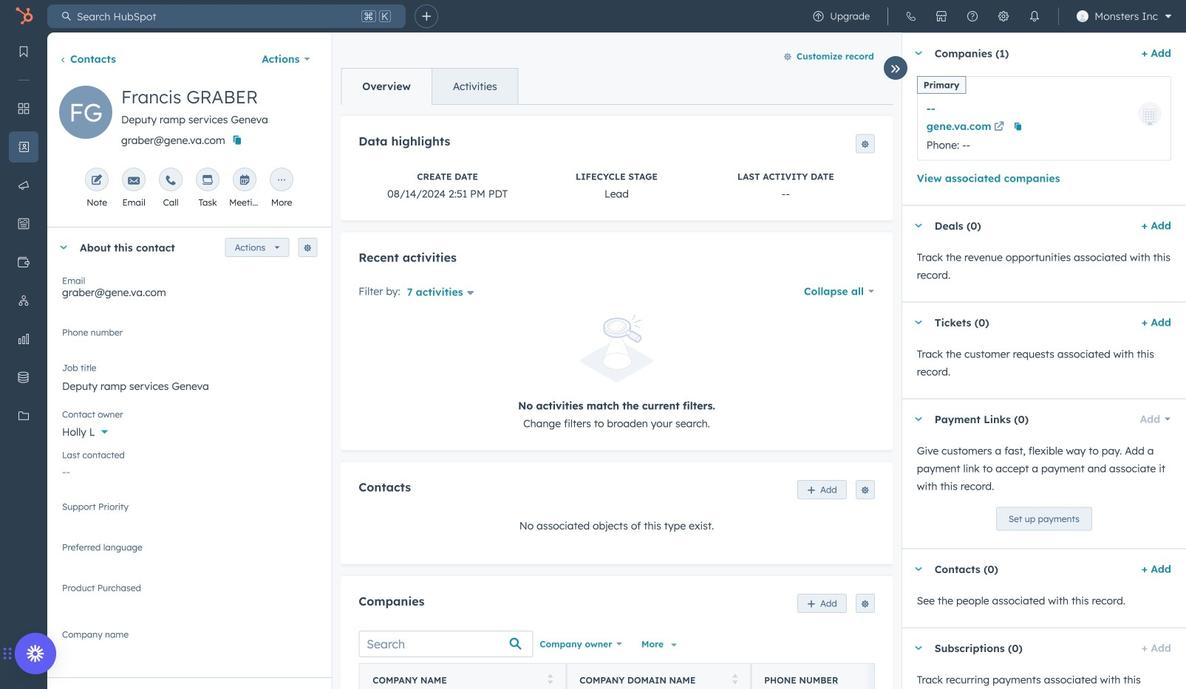 Task type: vqa. For each thing, say whether or not it's contained in the screenshot.
'banner'
no



Task type: locate. For each thing, give the bounding box(es) containing it.
press to sort. image for first press to sort. element from the left
[[548, 675, 553, 685]]

schedule a meeting image
[[239, 175, 251, 187]]

press to sort. element
[[548, 675, 553, 687], [732, 675, 738, 687]]

1 horizontal spatial press to sort. element
[[732, 675, 738, 687]]

2 caret image from the top
[[914, 224, 923, 228]]

Search HubSpot search field
[[71, 4, 358, 28]]

caret image
[[914, 51, 923, 55], [914, 224, 923, 228], [914, 418, 923, 421]]

1 move image from the left
[[2, 645, 7, 663]]

None text field
[[62, 371, 317, 401], [62, 627, 317, 656], [62, 371, 317, 401], [62, 627, 317, 656]]

make a phone call image
[[165, 175, 177, 187]]

2 vertical spatial caret image
[[914, 418, 923, 421]]

holly l image
[[1077, 10, 1089, 22]]

1 vertical spatial caret image
[[914, 224, 923, 228]]

alert
[[359, 315, 875, 433]]

press to sort. image
[[548, 675, 553, 685], [732, 675, 738, 685]]

1 press to sort. image from the left
[[548, 675, 553, 685]]

0 horizontal spatial press to sort. element
[[548, 675, 553, 687]]

1 horizontal spatial menu
[[803, 0, 1178, 33]]

0 horizontal spatial press to sort. image
[[548, 675, 553, 685]]

0 vertical spatial caret image
[[914, 51, 923, 55]]

None text field
[[62, 325, 317, 354], [62, 580, 317, 610], [62, 325, 317, 354], [62, 580, 317, 610]]

navigation
[[341, 68, 519, 105]]

2 press to sort. image from the left
[[732, 675, 738, 685]]

caret image
[[59, 246, 68, 249], [914, 321, 923, 325], [914, 568, 923, 571], [914, 647, 923, 651]]

1 horizontal spatial press to sort. image
[[732, 675, 738, 685]]

move image
[[2, 645, 7, 663], [7, 645, 13, 663]]

menu
[[803, 0, 1178, 33], [0, 33, 47, 653]]



Task type: describe. For each thing, give the bounding box(es) containing it.
create an email image
[[128, 175, 140, 187]]

record a loom image
[[27, 645, 44, 663]]

-- text field
[[62, 458, 317, 482]]

press to sort. image for 1st press to sort. element from the right
[[732, 675, 738, 685]]

create a note image
[[91, 175, 103, 187]]

link opens in a new window image
[[994, 122, 1005, 133]]

Search search field
[[359, 631, 533, 658]]

settings image
[[998, 10, 1010, 22]]

3 caret image from the top
[[914, 418, 923, 421]]

help image
[[967, 10, 979, 22]]

search image
[[62, 12, 71, 21]]

2 move image from the left
[[7, 645, 13, 663]]

link opens in a new window image
[[994, 119, 1005, 136]]

2 press to sort. element from the left
[[732, 675, 738, 687]]

more activities, menu pop up image
[[276, 175, 288, 187]]

1 press to sort. element from the left
[[548, 675, 553, 687]]

create a task image
[[202, 175, 214, 187]]

1 caret image from the top
[[914, 51, 923, 55]]

marketplaces image
[[936, 10, 948, 22]]

0 horizontal spatial menu
[[0, 33, 47, 653]]

bookmarks image
[[18, 46, 30, 58]]

notifications image
[[1029, 10, 1041, 22]]



